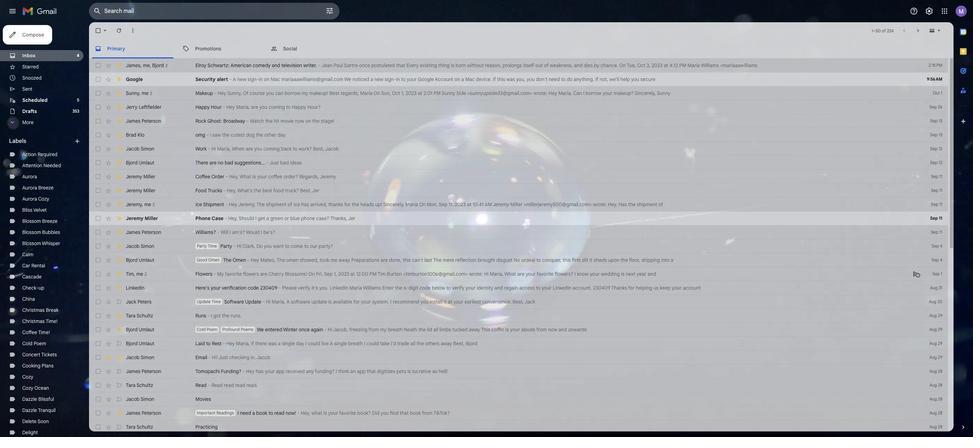 Task type: describe. For each thing, give the bounding box(es) containing it.
coffee for coffee time!
[[22, 329, 37, 336]]

promotions tab
[[177, 39, 265, 58]]

8 row from the top
[[89, 156, 948, 170]]

i left live
[[305, 341, 307, 347]]

3 tara from the top
[[126, 424, 135, 430]]

schultz for read
[[137, 382, 153, 389]]

update inside update time software update - hi maria, a software update is available for your system. i recommend you install it at your earliest convenience. best, jack
[[197, 299, 211, 304]]

, for sunny
[[139, 90, 140, 96]]

simon for email
[[141, 354, 154, 361]]

at left 2:01
[[418, 90, 422, 96]]

0 horizontal spatial was
[[268, 341, 277, 347]]

main menu image
[[8, 7, 17, 15]]

2 shipment from the left
[[637, 201, 657, 208]]

4 29 from the top
[[938, 355, 943, 360]]

5 james from the top
[[126, 410, 140, 416]]

the left lid
[[418, 327, 426, 333]]

2 single from the left
[[334, 341, 347, 347]]

1 james from the top
[[126, 62, 140, 68]]

lid
[[427, 327, 432, 333]]

needed
[[43, 162, 61, 169]]

2 horizontal spatial if
[[596, 76, 599, 82]]

read.
[[247, 382, 258, 389]]

1 vertical spatial wrote:
[[593, 201, 607, 208]]

2 borrow from the left
[[586, 90, 601, 96]]

blossoms!
[[285, 271, 307, 277]]

update
[[311, 299, 327, 305]]

- left jean
[[318, 62, 320, 69]]

2 horizontal spatial pm
[[679, 62, 686, 69]]

0 horizontal spatial now
[[295, 118, 304, 124]]

slit
[[582, 257, 588, 263]]

1 horizontal spatial wrote:
[[534, 90, 548, 96]]

1 sign- from the left
[[248, 76, 259, 82]]

3 aug 28 from the top
[[930, 397, 943, 402]]

0 vertical spatial sincerely,
[[635, 90, 656, 96]]

hi up entered
[[266, 299, 271, 305]]

2 code from the left
[[420, 285, 431, 291]]

james peterson for tomopachi funding?
[[126, 368, 161, 375]]

3 bjord umlaut from the top
[[126, 327, 154, 333]]

1 code from the left
[[248, 285, 259, 291]]

jacob for sep 4
[[126, 243, 140, 249]]

- right runs
[[207, 313, 210, 319]]

3 tara schultz from the top
[[126, 424, 153, 430]]

0 vertical spatial cozy
[[38, 196, 49, 202]]

hey left jeremy,
[[229, 201, 237, 208]]

2 new from the left
[[374, 76, 384, 82]]

side
[[456, 90, 466, 96]]

1 horizontal spatial a
[[287, 299, 290, 305]]

sep 11 for arrived,
[[931, 202, 943, 207]]

24 row from the top
[[89, 378, 948, 392]]

thanks
[[328, 201, 343, 208]]

keep
[[660, 285, 671, 291]]

row containing google
[[89, 72, 948, 86]]

rock ghost: broadway - watch the hit movie now on the stage!
[[195, 118, 334, 124]]

0 horizontal spatial what
[[240, 174, 251, 180]]

0 vertical spatial day
[[278, 132, 286, 138]]

1 linkedin from the left
[[126, 285, 145, 291]]

2 vertical spatial that
[[400, 410, 409, 416]]

hi left jacob, on the left of page
[[328, 327, 332, 333]]

into
[[661, 257, 670, 263]]

your left received
[[265, 368, 275, 375]]

a right get
[[266, 215, 269, 222]]

me for elroy
[[143, 62, 150, 68]]

0 vertical spatial we
[[344, 76, 351, 82]]

klo
[[138, 132, 145, 138]]

1 horizontal spatial has
[[301, 201, 309, 208]]

hour
[[211, 104, 222, 110]]

1 28 from the top
[[938, 369, 943, 374]]

- left please
[[279, 285, 281, 291]]

hi right work
[[211, 146, 216, 152]]

0 horizontal spatial just
[[219, 354, 228, 361]]

0 vertical spatial breath
[[388, 327, 403, 333]]

1 horizontal spatial on
[[305, 118, 311, 124]]

you left can
[[266, 90, 274, 96]]

1 happy from the left
[[195, 104, 210, 110]]

tara schultz for runs
[[126, 313, 153, 319]]

your down ordeal
[[526, 271, 536, 277]]

1 for and
[[941, 271, 943, 277]]

james for rock ghost: broadway - watch the hit movie now on the stage!
[[126, 118, 140, 124]]

party inside party time party - hi clark, do you want to come to our party?
[[197, 243, 207, 249]]

you,
[[516, 76, 526, 82]]

- right 'now!'
[[297, 410, 300, 416]]

winter
[[283, 327, 298, 333]]

4 for hey mateo, the omen showed, took me away preparations are done, this can't last the mere reflection brought disgust no ordeal to conquer, this firm slit it sheds upon the floor, dripping into a
[[940, 257, 943, 263]]

0 vertical spatial away
[[339, 257, 350, 263]]

cooking plans
[[22, 363, 54, 369]]

jeremy miller for phone case
[[126, 215, 158, 222]]

burton
[[387, 271, 402, 277]]

2 horizontal spatial from
[[537, 327, 547, 333]]

1 horizontal spatial cold poem
[[197, 327, 217, 332]]

2 horizontal spatial a
[[330, 341, 333, 347]]

2023 left 2:01
[[406, 90, 417, 96]]

your right know
[[590, 271, 600, 277]]

3
[[165, 63, 168, 68]]

aurora cozy
[[22, 196, 49, 202]]

has
[[619, 201, 627, 208]]

are up watch
[[251, 104, 258, 110]]

tara for read - read read read read.
[[126, 382, 135, 389]]

are left done,
[[381, 257, 388, 263]]

- right again
[[324, 327, 327, 333]]

3 29 from the top
[[938, 341, 943, 346]]

27 row from the top
[[89, 420, 948, 434]]

10 row from the top
[[89, 184, 948, 198]]

2 linkedin from the left
[[330, 285, 348, 291]]

- down clark,
[[247, 257, 249, 263]]

for for best,
[[354, 299, 360, 305]]

the left floor, at the right bottom of page
[[621, 257, 628, 263]]

your right what in the bottom left of the page
[[328, 410, 338, 416]]

0 vertical spatial poem
[[207, 327, 217, 332]]

0 horizontal spatial williams
[[363, 285, 381, 291]]

don't
[[536, 76, 547, 82]]

soon
[[38, 418, 49, 425]]

preparations
[[351, 257, 380, 263]]

5 row from the top
[[89, 114, 948, 128]]

sunny , me 2
[[126, 90, 152, 96]]

live
[[321, 341, 329, 347]]

your right keep at right
[[672, 285, 682, 291]]

regards,
[[341, 90, 359, 96]]

2 google from the left
[[418, 76, 434, 82]]

miller for food trucks - hey, what's the best food truck? best, jer
[[143, 187, 155, 194]]

the right saw
[[222, 132, 230, 138]]

sep 11 for jeremy
[[931, 174, 943, 179]]

- left my
[[214, 271, 216, 277]]

0 vertical spatial was
[[506, 76, 515, 82]]

0 vertical spatial 1
[[872, 28, 873, 33]]

you right did
[[381, 410, 389, 416]]

out
[[535, 62, 543, 69]]

sep 4 for hey mateo, the omen showed, took me away preparations are done, this can't last the mere reflection brought disgust no ordeal to conquer, this firm slit it sheds upon the floor, dripping into a
[[932, 257, 943, 263]]

done,
[[389, 257, 402, 263]]

4 aug 29 from the top
[[930, 355, 943, 360]]

inbox link
[[22, 53, 35, 59]]

best, right work?
[[313, 146, 324, 152]]

, for jeremy
[[142, 201, 143, 207]]

1 verify from the left
[[298, 285, 310, 291]]

2 28 from the top
[[938, 383, 943, 388]]

2 jack from the left
[[525, 299, 535, 305]]

ice
[[294, 201, 300, 208]]

0 horizontal spatial from
[[369, 327, 379, 333]]

4 bjord umlaut from the top
[[126, 341, 154, 347]]

up
[[39, 285, 44, 291]]

is left born
[[451, 62, 454, 69]]

2 horizontal spatial oct
[[933, 90, 940, 96]]

action
[[22, 151, 36, 158]]

1 bad from the left
[[225, 160, 233, 166]]

digitizes
[[377, 368, 395, 375]]

row containing jerry leftfielder
[[89, 100, 948, 114]]

digit
[[409, 285, 418, 291]]

bliss velvet link
[[22, 207, 47, 213]]

2 horizontal spatial read
[[274, 410, 284, 416]]

0 horizontal spatial we
[[257, 327, 264, 333]]

breeze for blossom breeze
[[42, 218, 58, 224]]

no
[[218, 160, 223, 166]]

ocean
[[34, 385, 49, 391]]

0 horizontal spatial this
[[403, 257, 411, 263]]

0 horizontal spatial favorite
[[225, 271, 242, 277]]

1 vertical spatial my
[[380, 327, 387, 333]]

omen
[[286, 257, 299, 263]]

your right it
[[454, 299, 463, 305]]

you right you, on the top right
[[527, 76, 535, 82]]

on left fri,
[[308, 271, 315, 277]]

car rental link
[[22, 263, 45, 269]]

conquer,
[[542, 257, 562, 263]]

0 horizontal spatial sincerely,
[[383, 201, 404, 208]]

2 read from the left
[[211, 382, 223, 389]]

26
[[938, 104, 943, 110]]

0 horizontal spatial tim
[[126, 271, 134, 277]]

i right can
[[583, 90, 585, 96]]

cherry
[[269, 271, 284, 277]]

maria down 12:00 at the left bottom
[[350, 285, 362, 291]]

1 horizontal spatial cold
[[197, 327, 206, 332]]

aurora cozy link
[[22, 196, 49, 202]]

got
[[213, 313, 221, 319]]

0 horizontal spatial pm
[[370, 271, 377, 277]]

and left onwards
[[559, 327, 567, 333]]

2 verify from the left
[[452, 285, 465, 291]]

1 horizontal spatial omen
[[233, 257, 246, 263]]

1 shipment from the left
[[266, 201, 287, 208]]

hey left the sunny,
[[218, 90, 226, 96]]

find
[[390, 410, 399, 416]]

2 book from the left
[[410, 410, 421, 416]]

profound
[[222, 327, 240, 332]]

book?
[[357, 410, 371, 416]]

21 row from the top
[[89, 337, 948, 351]]

- right alert on the left top of the page
[[229, 76, 232, 82]]

1 horizontal spatial once
[[359, 62, 370, 69]]

hey right rest
[[226, 341, 235, 347]]

alert
[[217, 76, 228, 82]]

social tab
[[265, 39, 353, 58]]

15 row from the top
[[89, 253, 948, 267]]

refresh image
[[115, 27, 122, 34]]

cold inside labels navigation
[[22, 341, 32, 347]]

jacob for aug 28
[[126, 396, 140, 402]]

device.
[[476, 76, 492, 82]]

2 bjord umlaut from the top
[[126, 257, 154, 263]]

dazzle for dazzle tranquil
[[22, 407, 37, 414]]

2 simon from the top
[[141, 243, 154, 249]]

omen inside good omen the omen - hey mateo, the omen showed, took me away preparations are done, this can't last the mere reflection brought disgust no ordeal to conquer, this firm slit it sheds upon the floor, dripping into a
[[208, 257, 220, 263]]

2 230409 from the left
[[593, 285, 610, 291]]

primary tab
[[89, 39, 176, 58]]

0 horizontal spatial read
[[224, 382, 234, 389]]

1 horizontal spatial need
[[549, 76, 560, 82]]

0 horizontal spatial sunny
[[126, 90, 139, 96]]

6-
[[404, 285, 409, 291]]

2 vertical spatial wrote:
[[469, 271, 483, 277]]

abode
[[521, 327, 535, 333]]

your down 'every'
[[407, 76, 417, 82]]

1 horizontal spatial sunny
[[442, 90, 455, 96]]

- left "i"
[[206, 132, 209, 138]]

poem inside labels navigation
[[34, 341, 46, 347]]

are left cherry
[[260, 271, 267, 277]]

peters
[[138, 299, 151, 305]]

2 horizontal spatial for
[[628, 285, 635, 291]]

james peterson for williams?
[[126, 229, 161, 235]]

the left best
[[254, 187, 261, 194]]

26 row from the top
[[89, 406, 948, 420]]

2 umlaut from the top
[[139, 257, 154, 263]]

2 happy from the left
[[292, 104, 306, 110]]

ordeal
[[521, 257, 535, 263]]

coming for to
[[269, 104, 285, 110]]

14 row from the top
[[89, 239, 948, 253]]

3,
[[647, 62, 651, 69]]

is right pets
[[408, 368, 411, 375]]

1 horizontal spatial what
[[505, 271, 516, 277]]

best, down regain
[[513, 299, 524, 305]]

1 book from the left
[[256, 410, 267, 416]]

2 bad from the left
[[280, 160, 289, 166]]

1 could from the left
[[308, 341, 320, 347]]

not,
[[600, 76, 608, 82]]

1 borrow from the left
[[285, 90, 300, 96]]

- right funding? at the bottom
[[243, 368, 245, 375]]

2 29 from the top
[[938, 327, 943, 332]]

- left watch
[[246, 118, 249, 124]]

your right access
[[542, 285, 552, 291]]

the left others
[[417, 341, 424, 347]]

gmail image
[[22, 4, 60, 18]]

1 google from the left
[[126, 76, 143, 82]]

- down work - hi maria, when are you coming back to work? best, jacob
[[266, 160, 268, 166]]

1 horizontal spatial if
[[493, 76, 496, 82]]

on left sun,
[[374, 90, 380, 96]]

makeup - hey sunny, of course you can borrow my makeup! best regards, maria on sun, oct 1, 2023 at 2:01 pm sunny side <sunnyupside33@gmail.com> wrote: hey maria, can i borrow your makeup? sincerely, sunny
[[195, 90, 671, 96]]

1 read from the left
[[195, 382, 207, 389]]

your left coffee at the left
[[257, 174, 267, 180]]

hey, for hey, should i get a green or blue phone case? thanks, jer
[[228, 215, 238, 222]]

2 13 from the top
[[939, 132, 943, 137]]

2023 right the 11,
[[455, 201, 466, 208]]

1 horizontal spatial favorite
[[339, 410, 356, 416]]

maria, up checking
[[236, 341, 250, 347]]

blue
[[290, 215, 300, 222]]

- right the makeup at the left top of page
[[214, 90, 216, 96]]

hell!
[[439, 368, 448, 375]]

12 row from the top
[[89, 211, 948, 225]]

jacob simon for email
[[126, 354, 154, 361]]

1 mac from the left
[[271, 76, 280, 82]]

as
[[432, 368, 438, 375]]

2 in from the left
[[396, 76, 400, 82]]

compose
[[22, 32, 44, 38]]

2 horizontal spatial away
[[469, 327, 480, 333]]

1 in from the left
[[259, 76, 263, 82]]

1 bjord umlaut from the top
[[126, 160, 154, 166]]

help
[[620, 76, 630, 82]]

car
[[22, 263, 30, 269]]

11 for blue
[[939, 216, 943, 221]]

hey, for hey, what's the best food truck? best, jer
[[227, 187, 236, 194]]

maria, left can
[[559, 90, 572, 96]]

2 for tim
[[145, 271, 147, 277]]

the left 6-
[[395, 285, 402, 291]]

cozy for cozy link
[[22, 374, 33, 380]]

food trucks - hey, what's the best food truck? best, jer
[[195, 187, 319, 194]]

profound poems
[[222, 327, 253, 332]]

television
[[281, 62, 302, 69]]

on left mon,
[[419, 201, 426, 208]]

19 row from the top
[[89, 309, 948, 323]]

more image
[[129, 27, 136, 34]]

maria, left when
[[217, 146, 231, 152]]

scheduled
[[22, 97, 48, 103]]

important
[[197, 410, 216, 416]]

mere
[[443, 257, 454, 263]]

0 horizontal spatial on
[[264, 76, 270, 82]]

the left stage!
[[312, 118, 320, 124]]

1 vertical spatial 1,
[[334, 271, 337, 277]]

i left be's?
[[261, 229, 262, 235]]

1 horizontal spatial from
[[422, 410, 433, 416]]

jacob simon for work
[[126, 146, 154, 152]]

1 vertical spatial has
[[256, 368, 264, 375]]

1 horizontal spatial read
[[235, 382, 245, 389]]

dazzle for dazzle blissful
[[22, 396, 37, 402]]

when
[[232, 146, 245, 152]]

settings image
[[925, 7, 934, 15]]

, for james
[[140, 62, 142, 68]]

0 vertical spatial jer
[[312, 187, 319, 194]]

1 horizontal spatial party
[[220, 243, 232, 249]]

the left the heads
[[352, 201, 359, 208]]

the right jeremy,
[[257, 201, 265, 208]]

postulated
[[371, 62, 395, 69]]

23 row from the top
[[89, 365, 948, 378]]

aurora for aurora breeze
[[22, 185, 37, 191]]

born
[[456, 62, 466, 69]]

- down williams? - will i am's? would i be's?
[[233, 243, 236, 249]]

hey left mateo,
[[251, 257, 259, 263]]

- right "case"
[[225, 215, 227, 222]]

you left "install"
[[421, 299, 429, 305]]

movies
[[195, 396, 211, 402]]

your down not,
[[603, 90, 613, 96]]

simon for movies
[[141, 396, 154, 402]]

james for williams? - will i am's? would i be's?
[[126, 229, 140, 235]]

sep 11 for jer
[[931, 188, 943, 193]]

hi down brought
[[484, 271, 489, 277]]

0 horizontal spatial oct
[[392, 90, 400, 96]]

james , me , bjord 3
[[126, 62, 168, 68]]

1 single from the left
[[282, 341, 295, 347]]

you up rock ghost: broadway - watch the hit movie now on the stage!
[[259, 104, 267, 110]]

last
[[424, 257, 432, 263]]

leftfielder
[[139, 104, 162, 110]]

1 vertical spatial once
[[299, 327, 310, 333]]

1 horizontal spatial this
[[497, 76, 505, 82]]

time! for coffee time!
[[38, 329, 50, 336]]

breeze for aurora breeze
[[38, 185, 54, 191]]

at left 12:00 at the left bottom
[[351, 271, 355, 277]]

sun,
[[381, 90, 391, 96]]

rock
[[195, 118, 206, 124]]

dripping
[[642, 257, 660, 263]]

elroy schwartz: american comedy and television writer. - jean paul sartre once postulated that every existing thing is born without reason, prolongs itself out of weakness, and dies by chance. on tue, oct 3, 2023 at 4:13 pm maria williams <mariaaawilliams
[[195, 62, 758, 69]]

sep 12 for work - hi maria, when are you coming back to work? best, jacob
[[930, 146, 943, 151]]

noticed
[[353, 76, 369, 82]]

christmas time!
[[22, 318, 58, 325]]

bliss velvet
[[22, 207, 47, 213]]

maria, down please
[[272, 299, 285, 305]]

your up the earliest
[[466, 285, 476, 291]]

0 horizontal spatial a
[[233, 76, 236, 82]]

row containing jeremy
[[89, 198, 948, 211]]

22 row from the top
[[89, 351, 948, 365]]

2 for jeremy
[[153, 202, 155, 207]]

3 aug 29 from the top
[[930, 341, 943, 346]]

i left know
[[575, 271, 576, 277]]

peterson for tomopachi
[[142, 368, 161, 375]]

2 vertical spatial away
[[441, 341, 452, 347]]

coming for back
[[263, 146, 280, 152]]

blossom for blossom whisper
[[22, 240, 41, 247]]

2 horizontal spatial on
[[455, 76, 460, 82]]

at left 4:13
[[664, 62, 668, 69]]

0 horizontal spatial if
[[251, 341, 254, 347]]

1 app from the left
[[276, 368, 285, 375]]

i right will
[[230, 229, 231, 235]]

7 row from the top
[[89, 142, 948, 156]]

is left next
[[621, 271, 625, 277]]

1 vertical spatial that
[[367, 368, 376, 375]]

1 230409 from the left
[[260, 285, 277, 291]]

1 horizontal spatial 1,
[[401, 90, 404, 96]]

williams? - will i am's? would i be's?
[[195, 229, 275, 235]]

concert
[[22, 352, 40, 358]]

- right order
[[226, 174, 228, 180]]

hey, left what in the bottom left of the page
[[301, 410, 310, 416]]

hey left can
[[549, 90, 557, 96]]

i down freezing
[[364, 341, 365, 347]]

, for tim
[[134, 271, 135, 277]]

5 28 from the top
[[938, 424, 943, 430]]

cozy for cozy ocean
[[22, 385, 33, 391]]

hour?
[[307, 104, 321, 110]]

christmas break link
[[22, 307, 59, 313]]

car rental
[[22, 263, 45, 269]]

1 horizontal spatial tim
[[378, 271, 386, 277]]

aurora for aurora link
[[22, 174, 37, 180]]

jeremy,
[[238, 201, 255, 208]]

i left got at the bottom of the page
[[211, 313, 212, 319]]

time! for christmas time!
[[46, 318, 58, 325]]

2 aug 29 from the top
[[930, 327, 943, 332]]

case?
[[316, 215, 329, 222]]

are right when
[[246, 146, 253, 152]]

i right readings
[[237, 410, 239, 416]]

2 app from the left
[[357, 368, 366, 375]]

1 horizontal spatial day
[[296, 341, 304, 347]]

0 horizontal spatial breath
[[348, 341, 363, 347]]

4 for hi clark, do you want to come to our party?
[[940, 243, 943, 249]]

is right update
[[328, 299, 332, 305]]

1 horizontal spatial update
[[245, 299, 261, 305]]

movies link
[[195, 396, 910, 403]]

- right work
[[208, 146, 210, 152]]

there
[[195, 160, 208, 166]]

- right rest
[[223, 341, 225, 347]]

maria down noticed
[[360, 90, 373, 96]]

25 row from the top
[[89, 392, 948, 406]]

sep 4 for hi clark, do you want to come to our party?
[[932, 243, 943, 249]]

0 vertical spatial just
[[270, 160, 279, 166]]

1 vertical spatial now
[[548, 327, 557, 333]]

concert tickets link
[[22, 352, 57, 358]]

read - read read read read.
[[195, 382, 258, 389]]



Task type: locate. For each thing, give the bounding box(es) containing it.
12 for there are no bad suggestions... - just bad ideas
[[939, 160, 943, 165]]

dazzle up delete
[[22, 407, 37, 414]]

0 horizontal spatial linkedin
[[126, 285, 145, 291]]

work - hi maria, when are you coming back to work? best, jacob
[[195, 146, 339, 152]]

0 horizontal spatial jack
[[126, 299, 136, 305]]

2 aug 28 from the top
[[930, 383, 943, 388]]

single down winter
[[282, 341, 295, 347]]

just up coffee at the left
[[270, 160, 279, 166]]

3 28 from the top
[[938, 397, 943, 402]]

1 vertical spatial sep 12
[[930, 160, 943, 165]]

of
[[243, 90, 249, 96]]

1 vertical spatial 4
[[940, 243, 943, 249]]

0 horizontal spatial jer
[[312, 187, 319, 194]]

inbox
[[22, 53, 35, 59]]

christmas for christmas time!
[[22, 318, 45, 325]]

firm
[[572, 257, 581, 263]]

2 tara schultz from the top
[[126, 382, 153, 389]]

sep 13
[[930, 118, 943, 123], [930, 132, 943, 137]]

1 horizontal spatial book
[[410, 410, 421, 416]]

1 horizontal spatial could
[[367, 341, 379, 347]]

1 vertical spatial need
[[240, 410, 251, 416]]

jeremy miller for food trucks
[[126, 187, 155, 194]]

0 vertical spatial that
[[396, 62, 405, 69]]

1 horizontal spatial all
[[433, 327, 438, 333]]

16 row from the top
[[89, 267, 948, 281]]

disgust
[[496, 257, 513, 263]]

3 schultz from the top
[[137, 424, 153, 430]]

google up sunny , me 2
[[126, 76, 143, 82]]

all right trade
[[411, 341, 415, 347]]

app
[[276, 368, 285, 375], [357, 368, 366, 375]]

me for ice
[[144, 201, 151, 207]]

readings
[[217, 410, 234, 416]]

shipment
[[203, 201, 224, 208]]

sunny up jerry
[[126, 90, 139, 96]]

2 jacob simon from the top
[[126, 243, 154, 249]]

tim
[[126, 271, 134, 277], [378, 271, 386, 277]]

jack left peters
[[126, 299, 136, 305]]

1 horizontal spatial in
[[396, 76, 400, 82]]

could
[[308, 341, 320, 347], [367, 341, 379, 347]]

williams?
[[195, 229, 216, 235]]

1 vertical spatial sincerely,
[[383, 201, 404, 208]]

11 for arrived,
[[940, 202, 943, 207]]

0 vertical spatial coming
[[269, 104, 285, 110]]

sunny
[[126, 90, 139, 96], [442, 90, 455, 96], [657, 90, 671, 96]]

am
[[485, 201, 492, 208]]

0 vertical spatial tara schultz
[[126, 313, 153, 319]]

brad
[[126, 132, 136, 138]]

None search field
[[89, 3, 339, 19]]

cold down runs
[[197, 327, 206, 332]]

1 horizontal spatial borrow
[[586, 90, 601, 96]]

4 james from the top
[[126, 368, 140, 375]]

12 for work - hi maria, when are you coming back to work? best, jacob
[[939, 146, 943, 151]]

1 sep 4 from the top
[[932, 243, 943, 249]]

0 horizontal spatial day
[[278, 132, 286, 138]]

2:15 pm
[[929, 63, 943, 68]]

0 vertical spatial my
[[302, 90, 308, 96]]

cold up concert
[[22, 341, 32, 347]]

saw
[[212, 132, 221, 138]]

blossom for blossom breeze
[[22, 218, 41, 224]]

runs
[[195, 313, 206, 319]]

upon
[[608, 257, 620, 263]]

2 vertical spatial 4
[[940, 257, 943, 263]]

0 vertical spatial dazzle
[[22, 396, 37, 402]]

maria left mon,
[[406, 201, 418, 208]]

cold
[[197, 327, 206, 332], [22, 341, 32, 347]]

bjord umlaut
[[126, 160, 154, 166], [126, 257, 154, 263], [126, 327, 154, 333], [126, 341, 154, 347]]

0 vertical spatial aurora
[[22, 174, 37, 180]]

peterson
[[142, 118, 161, 124], [142, 229, 161, 235], [142, 368, 161, 375], [142, 410, 161, 416]]

regain
[[504, 285, 518, 291]]

me for makeup
[[142, 90, 148, 96]]

phone
[[195, 215, 211, 222]]

mon,
[[427, 201, 438, 208]]

book
[[256, 410, 267, 416], [410, 410, 421, 416]]

row containing linkedin
[[89, 281, 948, 295]]

0 vertical spatial tara
[[126, 313, 135, 319]]

0 vertical spatial time
[[208, 243, 217, 249]]

has scheduled message image
[[913, 271, 920, 278]]

james for tomopachi funding? - hey has your app received any funding? i think an app that digitizes pets is lucrative as hell!
[[126, 368, 140, 375]]

itself
[[523, 62, 534, 69]]

4 28 from the top
[[938, 410, 943, 416]]

cold poem inside labels navigation
[[22, 341, 46, 347]]

1 umlaut from the top
[[139, 160, 154, 166]]

0 vertical spatial once
[[359, 62, 370, 69]]

0 vertical spatial for
[[344, 201, 351, 208]]

i left get
[[255, 215, 257, 222]]

2 inside tim , me 2
[[145, 271, 147, 277]]

1 vertical spatial just
[[219, 354, 228, 361]]

support image
[[910, 7, 918, 15]]

me
[[143, 62, 150, 68], [142, 90, 148, 96], [144, 201, 151, 207], [331, 257, 338, 263], [136, 271, 143, 277]]

hey up broadway
[[226, 104, 235, 110]]

action required
[[22, 151, 57, 158]]

i left think in the left of the page
[[336, 368, 337, 375]]

4 inside labels navigation
[[77, 53, 79, 58]]

10:41
[[473, 201, 484, 208]]

jerry leftfielder
[[126, 104, 162, 110]]

2 vertical spatial aurora
[[22, 196, 37, 202]]

the left omen
[[277, 257, 285, 263]]

there
[[255, 341, 267, 347]]

2 could from the left
[[367, 341, 379, 347]]

row containing tim
[[89, 267, 948, 281]]

2 james peterson from the top
[[126, 229, 161, 235]]

2 vertical spatial 2
[[145, 271, 147, 277]]

row
[[89, 58, 948, 72], [89, 72, 948, 86], [89, 86, 948, 100], [89, 100, 948, 114], [89, 114, 948, 128], [89, 128, 948, 142], [89, 142, 948, 156], [89, 156, 948, 170], [89, 170, 948, 184], [89, 184, 948, 198], [89, 198, 948, 211], [89, 211, 948, 225], [89, 225, 948, 239], [89, 239, 948, 253], [89, 253, 948, 267], [89, 267, 948, 281], [89, 281, 948, 295], [89, 295, 948, 309], [89, 309, 948, 323], [89, 323, 948, 337], [89, 337, 948, 351], [89, 351, 948, 365], [89, 365, 948, 378], [89, 378, 948, 392], [89, 392, 948, 406], [89, 406, 948, 420], [89, 420, 948, 434]]

1 tara schultz from the top
[[126, 313, 153, 319]]

arrived,
[[310, 201, 327, 208]]

jacob simon for movies
[[126, 396, 154, 402]]

tab list containing primary
[[89, 39, 954, 58]]

your left abode
[[510, 327, 520, 333]]

brought
[[478, 257, 495, 263]]

peterson for williams?
[[142, 229, 161, 235]]

1 dazzle from the top
[[22, 396, 37, 402]]

delete soon
[[22, 418, 49, 425]]

tab list
[[954, 22, 973, 412], [89, 39, 954, 58]]

0 vertical spatial pm
[[679, 62, 686, 69]]

china
[[22, 296, 35, 302]]

1 horizontal spatial google
[[418, 76, 434, 82]]

2 christmas from the top
[[22, 318, 45, 325]]

happy
[[195, 104, 210, 110], [292, 104, 306, 110]]

peterson for rock
[[142, 118, 161, 124]]

on left tue,
[[619, 62, 626, 69]]

aug 29
[[930, 313, 943, 318], [930, 327, 943, 332], [930, 341, 943, 346], [930, 355, 943, 360]]

1 vertical spatial sep 4
[[932, 257, 943, 263]]

0 horizontal spatial shipment
[[266, 201, 287, 208]]

2 horizontal spatial this
[[563, 257, 571, 263]]

aug
[[930, 285, 938, 290], [929, 299, 937, 304], [930, 313, 937, 318], [930, 327, 937, 332], [930, 341, 937, 346], [930, 355, 937, 360], [930, 369, 937, 374], [930, 383, 937, 388], [930, 397, 937, 402], [930, 410, 937, 416], [930, 424, 937, 430]]

schultz for runs
[[137, 313, 153, 319]]

james peterson for rock ghost: broadway
[[126, 118, 161, 124]]

2 row from the top
[[89, 72, 948, 86]]

1 horizontal spatial jack
[[525, 299, 535, 305]]

verify left it's
[[298, 285, 310, 291]]

0 horizontal spatial new
[[237, 76, 246, 82]]

3 row from the top
[[89, 86, 948, 100]]

2 inside jeremy , me 2
[[153, 202, 155, 207]]

aurora up bliss
[[22, 196, 37, 202]]

jeremy
[[126, 174, 142, 180], [320, 174, 336, 180], [126, 187, 142, 194], [126, 201, 142, 207], [493, 201, 509, 208], [126, 215, 143, 222]]

breeze up the "aurora cozy" at the top of page
[[38, 185, 54, 191]]

0 horizontal spatial my
[[302, 90, 308, 96]]

and right comedy
[[272, 62, 280, 69]]

1 horizontal spatial 2
[[150, 91, 152, 96]]

are left no
[[209, 160, 217, 166]]

row containing sunny
[[89, 86, 948, 100]]

labels heading
[[9, 138, 74, 145]]

runs.
[[231, 313, 242, 319]]

time for software
[[212, 299, 221, 304]]

2 vertical spatial for
[[354, 299, 360, 305]]

jack peters
[[126, 299, 151, 305]]

christmas time! link
[[22, 318, 58, 325]]

<sunnyupside33@gmail.com>
[[467, 90, 533, 96]]

2023 left 12:00 at the left bottom
[[338, 271, 349, 277]]

convenience.
[[482, 299, 512, 305]]

poem up concert tickets
[[34, 341, 46, 347]]

1 vertical spatial breeze
[[42, 218, 58, 224]]

and right the year
[[648, 271, 656, 277]]

2 sign- from the left
[[385, 76, 396, 82]]

1 vertical spatial what
[[505, 271, 516, 277]]

coffee for coffee order - hey, what is your coffee order? regards, jeremy
[[195, 174, 210, 180]]

- right hour
[[223, 104, 225, 110]]

6 row from the top
[[89, 128, 948, 142]]

jeremy miller for coffee order
[[126, 174, 155, 180]]

row containing brad klo
[[89, 128, 948, 142]]

1 new from the left
[[237, 76, 246, 82]]

- left hi!
[[209, 354, 211, 361]]

1 horizontal spatial oct
[[637, 62, 645, 69]]

2 dazzle from the top
[[22, 407, 37, 414]]

cozy ocean
[[22, 385, 49, 391]]

0 vertical spatial a
[[233, 76, 236, 82]]

main content containing primary
[[89, 22, 954, 437]]

0 horizontal spatial wrote:
[[469, 271, 483, 277]]

1 simon from the top
[[141, 146, 154, 152]]

0 vertical spatial sep 4
[[932, 243, 943, 249]]

sep 11 for blue
[[930, 216, 943, 221]]

1 tara from the top
[[126, 313, 135, 319]]

older image
[[915, 27, 922, 34]]

1 vertical spatial blossom
[[22, 229, 41, 235]]

1 aurora from the top
[[22, 174, 37, 180]]

1 sep 12 from the top
[[930, 146, 943, 151]]

the right dog
[[256, 132, 263, 138]]

please
[[282, 285, 297, 291]]

1, right sun,
[[401, 90, 404, 96]]

breath up 'i'd'
[[388, 327, 403, 333]]

tomopachi
[[195, 368, 220, 375]]

None checkbox
[[95, 90, 102, 97], [95, 104, 102, 111], [95, 118, 102, 125], [95, 131, 102, 138], [95, 145, 102, 152], [95, 173, 102, 180], [95, 201, 102, 208], [95, 215, 102, 222], [95, 243, 102, 250], [95, 312, 102, 319], [95, 326, 102, 333], [95, 90, 102, 97], [95, 104, 102, 111], [95, 118, 102, 125], [95, 131, 102, 138], [95, 145, 102, 152], [95, 173, 102, 180], [95, 201, 102, 208], [95, 215, 102, 222], [95, 243, 102, 250], [95, 312, 102, 319], [95, 326, 102, 333]]

0 vertical spatial 1,
[[401, 90, 404, 96]]

0 horizontal spatial borrow
[[285, 90, 300, 96]]

fri,
[[316, 271, 323, 277]]

20 row from the top
[[89, 323, 948, 337]]

2 schultz from the top
[[137, 382, 153, 389]]

this
[[481, 327, 490, 333]]

1 schultz from the top
[[137, 313, 153, 319]]

Search mail text field
[[104, 8, 306, 15]]

1 sep 13 from the top
[[930, 118, 943, 123]]

email
[[195, 354, 207, 361]]

me for flowers
[[136, 271, 143, 277]]

hey, for hey, what is your coffee order? regards, jeremy
[[229, 174, 239, 180]]

the up my
[[223, 257, 232, 263]]

google
[[126, 76, 143, 82], [418, 76, 434, 82]]

sign- up sun,
[[385, 76, 396, 82]]

3 jacob simon from the top
[[126, 354, 154, 361]]

1 12 from the top
[[939, 146, 943, 151]]

1 aug 29 from the top
[[930, 313, 943, 318]]

in.
[[251, 354, 256, 361]]

sep 11
[[931, 174, 943, 179], [931, 188, 943, 193], [931, 202, 943, 207], [930, 216, 943, 221], [931, 230, 943, 235]]

read left read.
[[235, 382, 245, 389]]

,
[[140, 62, 142, 68], [150, 62, 151, 68], [139, 90, 140, 96], [142, 201, 143, 207], [134, 271, 135, 277]]

in
[[259, 76, 263, 82], [396, 76, 400, 82]]

2 sep 4 from the top
[[932, 257, 943, 263]]

time down williams?
[[208, 243, 217, 249]]

bjord
[[152, 62, 164, 68], [126, 160, 138, 166], [126, 257, 138, 263], [126, 327, 138, 333], [126, 341, 138, 347], [466, 341, 477, 347]]

0 horizontal spatial happy
[[195, 104, 210, 110]]

0 vertical spatial christmas
[[22, 307, 45, 313]]

coming down other at the top
[[263, 146, 280, 152]]

miller for phone case - hey, should i get a green or blue phone case? thanks, jer
[[145, 215, 158, 222]]

james
[[126, 62, 140, 68], [126, 118, 140, 124], [126, 229, 140, 235], [126, 368, 140, 375], [126, 410, 140, 416]]

year
[[637, 271, 647, 277]]

row containing james
[[89, 58, 948, 72]]

come
[[291, 243, 303, 249]]

maria, down of at the left of the page
[[236, 104, 250, 110]]

3 simon from the top
[[141, 354, 154, 361]]

drafts link
[[22, 108, 37, 114]]

3 linkedin from the left
[[553, 285, 572, 291]]

can't
[[412, 257, 423, 263]]

1 13 from the top
[[939, 118, 943, 123]]

0 vertical spatial 2
[[150, 91, 152, 96]]

code down flowers
[[248, 285, 259, 291]]

you
[[527, 76, 535, 82], [631, 76, 639, 82], [266, 90, 274, 96], [259, 104, 267, 110], [254, 146, 262, 152], [264, 243, 272, 249], [421, 299, 429, 305], [381, 410, 389, 416]]

lucrative
[[412, 368, 431, 375]]

jacob for sep 12
[[126, 146, 140, 152]]

1 vertical spatial breath
[[348, 341, 363, 347]]

3 aurora from the top
[[22, 196, 37, 202]]

4 peterson from the top
[[142, 410, 161, 416]]

3 peterson from the top
[[142, 368, 161, 375]]

is right what in the bottom left of the page
[[324, 410, 327, 416]]

blossom for blossom bubbles
[[22, 229, 41, 235]]

1 vertical spatial time
[[212, 299, 221, 304]]

read down funding? at the bottom
[[224, 382, 234, 389]]

time! down christmas time! link
[[38, 329, 50, 336]]

230409 down cherry
[[260, 285, 277, 291]]

linkedin up available
[[330, 285, 348, 291]]

- right the shipment
[[225, 201, 228, 208]]

0 vertical spatial all
[[433, 327, 438, 333]]

happy left hour?
[[292, 104, 306, 110]]

5 aug 28 from the top
[[930, 424, 943, 430]]

tara schultz for read
[[126, 382, 153, 389]]

1 vertical spatial pm
[[434, 90, 441, 96]]

2 sep 13 from the top
[[930, 132, 943, 137]]

coffee inside labels navigation
[[22, 329, 37, 336]]

calm
[[22, 251, 34, 258]]

blossom up calm
[[22, 240, 41, 247]]

1 vertical spatial coffee
[[22, 329, 37, 336]]

1 horizontal spatial just
[[270, 160, 279, 166]]

the right got at the bottom of the page
[[222, 313, 229, 319]]

wrote: up identity
[[469, 271, 483, 277]]

williams left <mariaaawilliams at the right top of page
[[701, 62, 719, 69]]

christmas down china
[[22, 307, 45, 313]]

2 aurora from the top
[[22, 185, 37, 191]]

thanks,
[[330, 215, 347, 222]]

ice shipment - hey jeremy, the shipment of ice has arrived, thanks for the heads up! sincerely, maria on mon, sep 11, 2023 at 10:41 am jeremy miller <millerjeremy500@gmail.com> wrote: hey, has the shipment of
[[195, 201, 663, 208]]

1 horizontal spatial happy
[[292, 104, 306, 110]]

clark,
[[243, 243, 255, 249]]

blissful
[[38, 396, 54, 402]]

read left 'now!'
[[274, 410, 284, 416]]

1 vertical spatial christmas
[[22, 318, 45, 325]]

if right device.
[[493, 76, 496, 82]]

2 inside sunny , me 2
[[150, 91, 152, 96]]

1 vertical spatial jer
[[348, 215, 355, 222]]

9 row from the top
[[89, 170, 948, 184]]

1 jeremy miller from the top
[[126, 174, 155, 180]]

coffee inside main content
[[195, 174, 210, 180]]

away down limbs at the left of page
[[441, 341, 452, 347]]

no
[[514, 257, 520, 263]]

4 aug 28 from the top
[[930, 410, 943, 416]]

simon for work
[[141, 146, 154, 152]]

we entered winter once again - hi jacob, freezing from my breath neath the lid all limbs tucked away this coffin is your abode from now and onwards
[[257, 327, 587, 333]]

a up side
[[461, 76, 464, 82]]

time!
[[46, 318, 58, 325], [38, 329, 50, 336]]

i right system.
[[390, 299, 392, 305]]

time for party
[[208, 243, 217, 249]]

jacob for aug 29
[[126, 354, 140, 361]]

13 row from the top
[[89, 225, 948, 239]]

2 for sunny
[[150, 91, 152, 96]]

2 horizontal spatial favorite
[[537, 271, 554, 277]]

hey, left what's at the top of page
[[227, 187, 236, 194]]

cold poem link
[[22, 341, 46, 347]]

1 horizontal spatial was
[[506, 76, 515, 82]]

4 row from the top
[[89, 100, 948, 114]]

3 blossom from the top
[[22, 240, 41, 247]]

aug 30
[[929, 299, 943, 304]]

thanks
[[612, 285, 627, 291]]

11 for jer
[[940, 188, 943, 193]]

- right trucks
[[223, 187, 226, 194]]

toggle split pane mode image
[[929, 27, 936, 34]]

4 james peterson from the top
[[126, 410, 161, 416]]

is up the food trucks - hey, what's the best food truck? best, jer
[[252, 174, 256, 180]]

all right lid
[[433, 327, 438, 333]]

0 vertical spatial williams
[[701, 62, 719, 69]]

for for 10:41
[[344, 201, 351, 208]]

app left received
[[276, 368, 285, 375]]

party down will
[[220, 243, 232, 249]]

and left dies
[[574, 62, 583, 69]]

1 horizontal spatial shipment
[[637, 201, 657, 208]]

time inside party time party - hi clark, do you want to come to our party?
[[208, 243, 217, 249]]

pm right 2:01
[[434, 90, 441, 96]]

4 umlaut from the top
[[139, 341, 154, 347]]

from
[[369, 327, 379, 333], [537, 327, 547, 333], [422, 410, 433, 416]]

0 horizontal spatial all
[[411, 341, 415, 347]]

1 vertical spatial schultz
[[137, 382, 153, 389]]

time inside update time software update - hi maria, a software update is available for your system. i recommend you install it at your earliest convenience. best, jack
[[212, 299, 221, 304]]

2 peterson from the top
[[142, 229, 161, 235]]

4 jacob simon from the top
[[126, 396, 154, 402]]

sincerely, down secure
[[635, 90, 656, 96]]

hey, left has
[[608, 201, 617, 208]]

you.
[[319, 285, 329, 291]]

this up <sunnyupside33@gmail.com>
[[497, 76, 505, 82]]

1 for sunny
[[941, 90, 943, 96]]

1 horizontal spatial 230409
[[593, 285, 610, 291]]

sep 12 for there are no bad suggestions... - just bad ideas
[[930, 160, 943, 165]]

tara for runs - i got the runs.
[[126, 313, 135, 319]]

11
[[940, 174, 943, 179], [940, 188, 943, 193], [940, 202, 943, 207], [939, 216, 943, 221], [940, 230, 943, 235]]

2 vertical spatial 1
[[941, 271, 943, 277]]

bubbles
[[42, 229, 60, 235]]

my up take
[[380, 327, 387, 333]]

now right abode
[[548, 327, 557, 333]]

hi left clark,
[[237, 243, 241, 249]]

party time party - hi clark, do you want to come to our party?
[[197, 243, 333, 249]]

christmas for christmas break
[[22, 307, 45, 313]]

2 mac from the left
[[465, 76, 475, 82]]

2 vertical spatial a
[[330, 341, 333, 347]]

stage!
[[321, 118, 334, 124]]

1 vertical spatial for
[[628, 285, 635, 291]]

aurora for aurora cozy
[[22, 196, 37, 202]]

1 29 from the top
[[938, 313, 943, 318]]

any
[[306, 368, 314, 375]]

0 horizontal spatial once
[[299, 327, 310, 333]]

laid to rest - hey maria, if there was a single day i could live a single breath i could take i'd trade all the others away best, bjord
[[195, 341, 477, 347]]

3 umlaut from the top
[[139, 327, 154, 333]]

1 horizontal spatial read
[[211, 382, 223, 389]]

0 vertical spatial schultz
[[137, 313, 153, 319]]

bad right no
[[225, 160, 233, 166]]

cozy down cozy link
[[22, 385, 33, 391]]

1 horizontal spatial new
[[374, 76, 384, 82]]

1 jacob simon from the top
[[126, 146, 154, 152]]

0 vertical spatial has
[[301, 201, 309, 208]]

2 tara from the top
[[126, 382, 135, 389]]

main content
[[89, 22, 954, 437]]

mariaaawilliams@gmail.com
[[281, 76, 343, 82]]

i
[[210, 132, 211, 138]]

miller for coffee order - hey, what is your coffee order? regards, jeremy
[[143, 174, 155, 180]]

1 christmas from the top
[[22, 307, 45, 313]]

omen down clark,
[[233, 257, 246, 263]]

advanced search options image
[[323, 4, 337, 18]]

1 aug 28 from the top
[[930, 369, 943, 374]]

onwards
[[568, 327, 587, 333]]

read
[[195, 382, 207, 389], [211, 382, 223, 389]]

has
[[301, 201, 309, 208], [256, 368, 264, 375]]

it
[[590, 257, 593, 263]]

1 vertical spatial aurora
[[22, 185, 37, 191]]

labels navigation
[[0, 22, 89, 437]]

2 sep 12 from the top
[[930, 160, 943, 165]]

1 horizontal spatial bad
[[280, 160, 289, 166]]

2 horizontal spatial sunny
[[657, 90, 671, 96]]

tim , me 2
[[126, 271, 147, 277]]

None checkbox
[[95, 27, 102, 34], [95, 62, 102, 69], [95, 76, 102, 83], [95, 159, 102, 166], [95, 187, 102, 194], [95, 229, 102, 236], [95, 257, 102, 264], [95, 271, 102, 278], [95, 285, 102, 291], [95, 298, 102, 305], [95, 340, 102, 347], [95, 354, 102, 361], [95, 368, 102, 375], [95, 382, 102, 389], [95, 396, 102, 403], [95, 410, 102, 417], [95, 424, 102, 431], [95, 27, 102, 34], [95, 62, 102, 69], [95, 76, 102, 83], [95, 159, 102, 166], [95, 187, 102, 194], [95, 229, 102, 236], [95, 257, 102, 264], [95, 271, 102, 278], [95, 285, 102, 291], [95, 298, 102, 305], [95, 340, 102, 347], [95, 354, 102, 361], [95, 368, 102, 375], [95, 382, 102, 389], [95, 396, 102, 403], [95, 410, 102, 417], [95, 424, 102, 431]]

aurora down attention
[[22, 174, 37, 180]]

jer right thanks,
[[348, 215, 355, 222]]

search mail image
[[91, 5, 104, 17]]

now right movie
[[295, 118, 304, 124]]

pets
[[397, 368, 406, 375]]

broadway
[[223, 118, 245, 124]]

row containing jack peters
[[89, 295, 948, 309]]

11 for jeremy
[[940, 174, 943, 179]]

now
[[295, 118, 304, 124], [548, 327, 557, 333]]

dies
[[584, 62, 593, 69]]

1 jack from the left
[[126, 299, 136, 305]]

maria, down disgust
[[490, 271, 504, 277]]

1 vertical spatial 13
[[939, 132, 943, 137]]

sincerely, right up!
[[383, 201, 404, 208]]

0 horizontal spatial for
[[344, 201, 351, 208]]

is
[[451, 62, 454, 69], [252, 174, 256, 180], [621, 271, 625, 277], [328, 299, 332, 305], [505, 327, 509, 333], [408, 368, 411, 375], [324, 410, 327, 416]]



Task type: vqa. For each thing, say whether or not it's contained in the screenshot.
Twinkle associated with Breeze Twinkle
no



